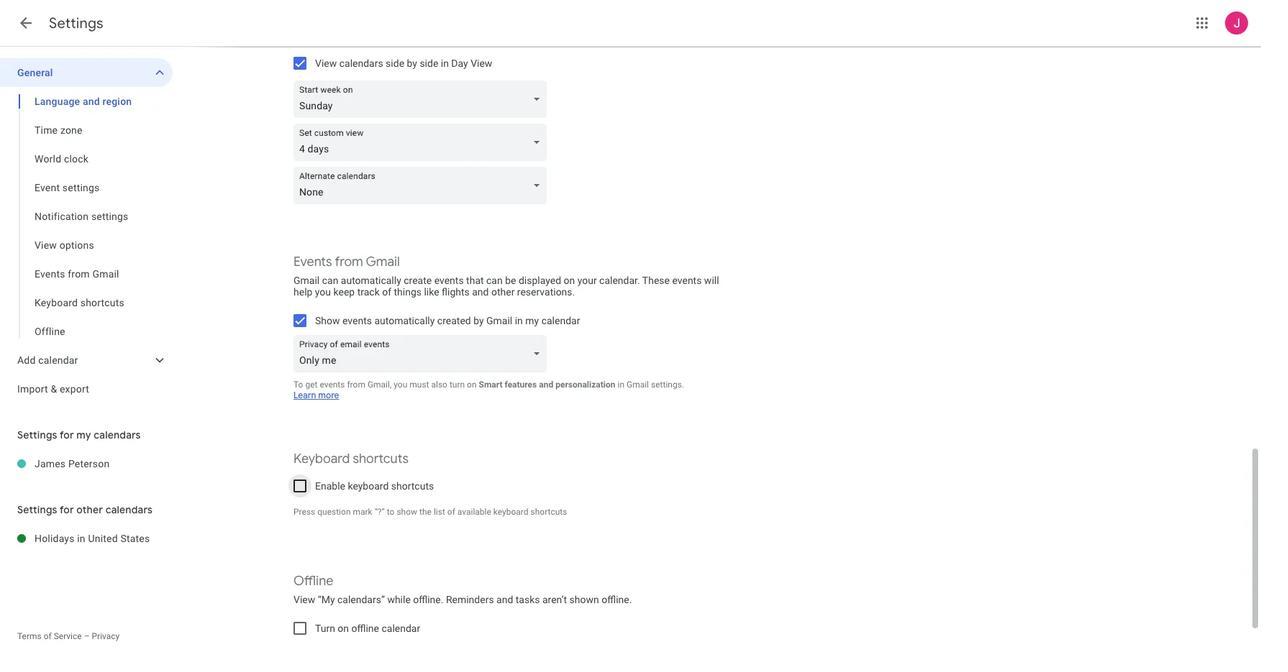 Task type: locate. For each thing, give the bounding box(es) containing it.
keyboard shortcuts down events from gmail
[[35, 297, 124, 309]]

view
[[315, 58, 337, 69], [471, 58, 492, 69], [35, 240, 57, 251], [293, 594, 315, 606]]

2 horizontal spatial on
[[564, 275, 575, 286]]

1 vertical spatial on
[[467, 379, 477, 390]]

can left be
[[486, 275, 503, 286]]

2 horizontal spatial of
[[447, 507, 455, 517]]

2 offline. from the left
[[602, 594, 632, 606]]

0 horizontal spatial my
[[76, 429, 91, 442]]

settings for my calendars
[[17, 429, 141, 442]]

my down reservations.
[[525, 315, 539, 327]]

of right terms
[[44, 632, 52, 642]]

created
[[437, 315, 471, 327]]

0 vertical spatial automatically
[[341, 275, 401, 286]]

2 vertical spatial calendars
[[105, 504, 153, 517]]

event
[[35, 182, 60, 194]]

0 vertical spatial settings
[[62, 182, 100, 194]]

offline up the add calendar
[[35, 326, 65, 337]]

offline inside offline view "my calendars" while offline. reminders and tasks aren't shown offline.
[[293, 573, 333, 589]]

1 horizontal spatial can
[[486, 275, 503, 286]]

group
[[0, 87, 173, 346]]

by right created
[[473, 315, 484, 327]]

events down view options
[[35, 268, 65, 280]]

0 vertical spatial keyboard
[[348, 481, 389, 492]]

0 horizontal spatial other
[[76, 504, 103, 517]]

of right track
[[382, 286, 391, 298]]

1 horizontal spatial keyboard
[[293, 451, 350, 467]]

keyboard right 'available'
[[493, 507, 528, 517]]

time zone
[[35, 124, 82, 136]]

turn
[[315, 623, 335, 634]]

time
[[35, 124, 58, 136]]

2 vertical spatial settings
[[17, 504, 57, 517]]

0 vertical spatial offline
[[35, 326, 65, 337]]

settings for settings
[[49, 14, 103, 32]]

tree
[[0, 58, 173, 404]]

0 horizontal spatial keyboard
[[35, 297, 78, 309]]

enable keyboard shortcuts
[[315, 481, 434, 492]]

offline.
[[413, 594, 443, 606], [602, 594, 632, 606]]

1 horizontal spatial other
[[491, 286, 515, 298]]

on inside events from gmail gmail can automatically create events that can be displayed on your calendar. these events will help you keep track of things like flights and other reservations.
[[564, 275, 575, 286]]

to
[[387, 507, 395, 517]]

gmail inside group
[[92, 268, 119, 280]]

settings right go back image
[[49, 14, 103, 32]]

world
[[35, 153, 61, 165]]

1 offline. from the left
[[413, 594, 443, 606]]

keep
[[333, 286, 355, 298]]

gmail
[[366, 254, 400, 270], [92, 268, 119, 280], [293, 275, 320, 286], [486, 315, 512, 327], [627, 379, 649, 390]]

shortcuts inside group
[[80, 297, 124, 309]]

from down the "options"
[[68, 268, 90, 280]]

of
[[382, 286, 391, 298], [447, 507, 455, 517], [44, 632, 52, 642]]

1 horizontal spatial offline.
[[602, 594, 632, 606]]

keyboard
[[348, 481, 389, 492], [493, 507, 528, 517]]

0 horizontal spatial you
[[315, 286, 331, 298]]

general
[[17, 67, 53, 78]]

1 horizontal spatial you
[[394, 379, 407, 390]]

1 horizontal spatial side
[[420, 58, 438, 69]]

settings up notification settings on the left top of the page
[[62, 182, 100, 194]]

1 vertical spatial offline
[[293, 573, 333, 589]]

keyboard up mark
[[348, 481, 389, 492]]

turn
[[450, 379, 465, 390]]

side
[[386, 58, 404, 69], [420, 58, 438, 69]]

0 vertical spatial you
[[315, 286, 331, 298]]

0 vertical spatial my
[[525, 315, 539, 327]]

gmail left keep
[[293, 275, 320, 286]]

of right list
[[447, 507, 455, 517]]

track
[[357, 286, 380, 298]]

2 vertical spatial of
[[44, 632, 52, 642]]

and right features
[[539, 379, 553, 390]]

0 vertical spatial of
[[382, 286, 391, 298]]

keyboard shortcuts
[[35, 297, 124, 309], [293, 451, 409, 467]]

gmail down the "options"
[[92, 268, 119, 280]]

by
[[407, 58, 417, 69], [473, 315, 484, 327]]

1 vertical spatial of
[[447, 507, 455, 517]]

my
[[525, 315, 539, 327], [76, 429, 91, 442]]

for up james peterson
[[60, 429, 74, 442]]

events right get
[[320, 379, 345, 390]]

1 vertical spatial calendars
[[94, 429, 141, 442]]

0 vertical spatial calendar
[[541, 315, 580, 327]]

reminders
[[446, 594, 494, 606]]

2 vertical spatial calendar
[[382, 623, 420, 634]]

keyboard
[[35, 297, 78, 309], [293, 451, 350, 467]]

from up keep
[[335, 254, 363, 270]]

calendar down while
[[382, 623, 420, 634]]

1 vertical spatial calendar
[[38, 355, 78, 366]]

my up james peterson tree item
[[76, 429, 91, 442]]

0 vertical spatial keyboard shortcuts
[[35, 297, 124, 309]]

clock
[[64, 153, 89, 165]]

tree containing general
[[0, 58, 173, 404]]

0 horizontal spatial events
[[35, 268, 65, 280]]

and left region
[[83, 96, 100, 107]]

events inside to get events from gmail, you must also turn on smart features and personalization in gmail settings. learn more
[[320, 379, 345, 390]]

in
[[441, 58, 449, 69], [515, 315, 523, 327], [618, 379, 624, 390], [77, 533, 85, 545]]

on
[[564, 275, 575, 286], [467, 379, 477, 390], [338, 623, 349, 634]]

settings up holidays
[[17, 504, 57, 517]]

2 horizontal spatial calendar
[[541, 315, 580, 327]]

general tree item
[[0, 58, 173, 87]]

1 horizontal spatial keyboard shortcuts
[[293, 451, 409, 467]]

1 horizontal spatial my
[[525, 315, 539, 327]]

gmail inside to get events from gmail, you must also turn on smart features and personalization in gmail settings. learn more
[[627, 379, 649, 390]]

0 horizontal spatial can
[[322, 275, 338, 286]]

events inside events from gmail gmail can automatically create events that can be displayed on your calendar. these events will help you keep track of things like flights and other reservations.
[[293, 254, 332, 270]]

calendar down reservations.
[[541, 315, 580, 327]]

other right the that
[[491, 286, 515, 298]]

you right help
[[315, 286, 331, 298]]

events left the that
[[434, 275, 464, 286]]

0 vertical spatial calendars
[[339, 58, 383, 69]]

view inside offline view "my calendars" while offline. reminders and tasks aren't shown offline.
[[293, 594, 315, 606]]

offline
[[351, 623, 379, 634]]

offline inside group
[[35, 326, 65, 337]]

options
[[59, 240, 94, 251]]

0 vertical spatial for
[[60, 429, 74, 442]]

0 vertical spatial by
[[407, 58, 417, 69]]

0 horizontal spatial offline
[[35, 326, 65, 337]]

1 vertical spatial keyboard
[[293, 451, 350, 467]]

show events automatically created by gmail in my calendar
[[315, 315, 580, 327]]

from
[[335, 254, 363, 270], [68, 268, 90, 280], [347, 379, 365, 390]]

you inside to get events from gmail, you must also turn on smart features and personalization in gmail settings. learn more
[[394, 379, 407, 390]]

1 horizontal spatial on
[[467, 379, 477, 390]]

1 horizontal spatial keyboard
[[493, 507, 528, 517]]

1 horizontal spatial of
[[382, 286, 391, 298]]

can
[[322, 275, 338, 286], [486, 275, 503, 286]]

1 vertical spatial settings
[[17, 429, 57, 442]]

view inside group
[[35, 240, 57, 251]]

offline for offline view "my calendars" while offline. reminders and tasks aren't shown offline.
[[293, 573, 333, 589]]

–
[[84, 632, 90, 642]]

offline up "my
[[293, 573, 333, 589]]

offline. right shown
[[602, 594, 632, 606]]

press question mark "?" to show the list of available keyboard shortcuts
[[293, 507, 567, 517]]

automatically
[[341, 275, 401, 286], [374, 315, 435, 327]]

settings up james
[[17, 429, 57, 442]]

from inside group
[[68, 268, 90, 280]]

in left united
[[77, 533, 85, 545]]

aren't
[[542, 594, 567, 606]]

settings up the "options"
[[91, 211, 128, 222]]

things
[[394, 286, 422, 298]]

0 horizontal spatial by
[[407, 58, 417, 69]]

gmail down be
[[486, 315, 512, 327]]

shortcuts
[[80, 297, 124, 309], [353, 451, 409, 467], [391, 481, 434, 492], [531, 507, 567, 517]]

0 horizontal spatial side
[[386, 58, 404, 69]]

and left the tasks
[[496, 594, 513, 606]]

keyboard down events from gmail
[[35, 297, 78, 309]]

1 vertical spatial you
[[394, 379, 407, 390]]

0 horizontal spatial of
[[44, 632, 52, 642]]

events left will
[[672, 275, 702, 286]]

0 vertical spatial settings
[[49, 14, 103, 32]]

for for other
[[60, 504, 74, 517]]

learn more link
[[293, 390, 339, 400]]

0 horizontal spatial keyboard shortcuts
[[35, 297, 124, 309]]

from inside events from gmail gmail can automatically create events that can be displayed on your calendar. these events will help you keep track of things like flights and other reservations.
[[335, 254, 363, 270]]

other
[[491, 286, 515, 298], [76, 504, 103, 517]]

gmail up track
[[366, 254, 400, 270]]

you left must in the left bottom of the page
[[394, 379, 407, 390]]

events up help
[[293, 254, 332, 270]]

0 vertical spatial on
[[564, 275, 575, 286]]

0 horizontal spatial keyboard
[[348, 481, 389, 492]]

offline. right while
[[413, 594, 443, 606]]

you
[[315, 286, 331, 298], [394, 379, 407, 390]]

press
[[293, 507, 315, 517]]

events inside group
[[35, 268, 65, 280]]

in inside tree item
[[77, 533, 85, 545]]

and inside events from gmail gmail can automatically create events that can be displayed on your calendar. these events will help you keep track of things like flights and other reservations.
[[472, 286, 489, 298]]

2 for from the top
[[60, 504, 74, 517]]

0 vertical spatial keyboard
[[35, 297, 78, 309]]

calendar up the & at the bottom left
[[38, 355, 78, 366]]

and inside group
[[83, 96, 100, 107]]

privacy
[[92, 632, 120, 642]]

enable
[[315, 481, 345, 492]]

holidays in united states tree item
[[0, 524, 173, 553]]

can right help
[[322, 275, 338, 286]]

automatically inside events from gmail gmail can automatically create events that can be displayed on your calendar. these events will help you keep track of things like flights and other reservations.
[[341, 275, 401, 286]]

by left the day
[[407, 58, 417, 69]]

keyboard up enable
[[293, 451, 350, 467]]

1 vertical spatial by
[[473, 315, 484, 327]]

learn
[[293, 390, 316, 400]]

question
[[317, 507, 351, 517]]

gmail left settings.
[[627, 379, 649, 390]]

1 vertical spatial keyboard shortcuts
[[293, 451, 409, 467]]

import
[[17, 383, 48, 395]]

in right personalization
[[618, 379, 624, 390]]

0 horizontal spatial on
[[338, 623, 349, 634]]

1 vertical spatial for
[[60, 504, 74, 517]]

settings.
[[651, 379, 684, 390]]

events
[[293, 254, 332, 270], [35, 268, 65, 280]]

personalization
[[555, 379, 615, 390]]

1 vertical spatial settings
[[91, 211, 128, 222]]

0 vertical spatial other
[[491, 286, 515, 298]]

1 horizontal spatial events
[[293, 254, 332, 270]]

view calendars side by side in day view
[[315, 58, 492, 69]]

to get events from gmail, you must also turn on smart features and personalization in gmail settings. learn more
[[293, 379, 684, 400]]

1 horizontal spatial offline
[[293, 573, 333, 589]]

from left gmail,
[[347, 379, 365, 390]]

zone
[[60, 124, 82, 136]]

and right flights
[[472, 286, 489, 298]]

for up holidays
[[60, 504, 74, 517]]

in inside to get events from gmail, you must also turn on smart features and personalization in gmail settings. learn more
[[618, 379, 624, 390]]

keyboard shortcuts up enable
[[293, 451, 409, 467]]

None field
[[293, 81, 552, 118], [293, 124, 552, 161], [293, 167, 552, 204], [293, 335, 552, 373], [293, 81, 552, 118], [293, 124, 552, 161], [293, 167, 552, 204], [293, 335, 552, 373]]

other up holidays in united states
[[76, 504, 103, 517]]

0 horizontal spatial offline.
[[413, 594, 443, 606]]

automatically left create
[[341, 275, 401, 286]]

automatically down things
[[374, 315, 435, 327]]

1 for from the top
[[60, 429, 74, 442]]

that
[[466, 275, 484, 286]]

2 side from the left
[[420, 58, 438, 69]]



Task type: describe. For each thing, give the bounding box(es) containing it.
from for events from gmail gmail can automatically create events that can be displayed on your calendar. these events will help you keep track of things like flights and other reservations.
[[335, 254, 363, 270]]

settings for event settings
[[62, 182, 100, 194]]

settings for settings for other calendars
[[17, 504, 57, 517]]

1 vertical spatial other
[[76, 504, 103, 517]]

2 can from the left
[[486, 275, 503, 286]]

on inside to get events from gmail, you must also turn on smart features and personalization in gmail settings. learn more
[[467, 379, 477, 390]]

be
[[505, 275, 516, 286]]

1 vertical spatial my
[[76, 429, 91, 442]]

add
[[17, 355, 36, 366]]

tasks
[[516, 594, 540, 606]]

also
[[431, 379, 447, 390]]

holidays in united states link
[[35, 524, 173, 553]]

"?"
[[375, 507, 385, 517]]

service
[[54, 632, 82, 642]]

1 can from the left
[[322, 275, 338, 286]]

holidays in united states
[[35, 533, 150, 545]]

language
[[35, 96, 80, 107]]

add calendar
[[17, 355, 78, 366]]

events right show
[[342, 315, 372, 327]]

terms of service link
[[17, 632, 82, 642]]

smart
[[479, 379, 502, 390]]

peterson
[[68, 458, 110, 470]]

for for my
[[60, 429, 74, 442]]

must
[[410, 379, 429, 390]]

more
[[318, 390, 339, 400]]

show
[[397, 507, 417, 517]]

features
[[505, 379, 537, 390]]

in down reservations.
[[515, 315, 523, 327]]

events for events from gmail gmail can automatically create events that can be displayed on your calendar. these events will help you keep track of things like flights and other reservations.
[[293, 254, 332, 270]]

and inside to get events from gmail, you must also turn on smart features and personalization in gmail settings. learn more
[[539, 379, 553, 390]]

settings for other calendars
[[17, 504, 153, 517]]

1 horizontal spatial calendar
[[382, 623, 420, 634]]

events from gmail
[[35, 268, 119, 280]]

shown
[[569, 594, 599, 606]]

2 vertical spatial on
[[338, 623, 349, 634]]

0 horizontal spatial calendar
[[38, 355, 78, 366]]

event settings
[[35, 182, 100, 194]]

terms
[[17, 632, 42, 642]]

and inside offline view "my calendars" while offline. reminders and tasks aren't shown offline.
[[496, 594, 513, 606]]

view options
[[35, 240, 94, 251]]

of inside events from gmail gmail can automatically create events that can be displayed on your calendar. these events will help you keep track of things like flights and other reservations.
[[382, 286, 391, 298]]

language and region
[[35, 96, 132, 107]]

region
[[103, 96, 132, 107]]

terms of service – privacy
[[17, 632, 120, 642]]

1 side from the left
[[386, 58, 404, 69]]

offline view "my calendars" while offline. reminders and tasks aren't shown offline.
[[293, 573, 632, 606]]

1 vertical spatial automatically
[[374, 315, 435, 327]]

group containing language and region
[[0, 87, 173, 346]]

james peterson
[[35, 458, 110, 470]]

notification settings
[[35, 211, 128, 222]]

go back image
[[17, 14, 35, 32]]

james
[[35, 458, 66, 470]]

flights
[[442, 286, 470, 298]]

settings for settings for my calendars
[[17, 429, 57, 442]]

1 vertical spatial keyboard
[[493, 507, 528, 517]]

help
[[293, 286, 312, 298]]

export
[[60, 383, 89, 395]]

list
[[434, 507, 445, 517]]

these
[[642, 275, 670, 286]]

show
[[315, 315, 340, 327]]

get
[[305, 379, 318, 390]]

privacy link
[[92, 632, 120, 642]]

while
[[387, 594, 411, 606]]

"my
[[318, 594, 335, 606]]

settings heading
[[49, 14, 103, 32]]

keyboard inside group
[[35, 297, 78, 309]]

united
[[88, 533, 118, 545]]

james peterson tree item
[[0, 450, 173, 478]]

available
[[457, 507, 491, 517]]

calendars for settings for other calendars
[[105, 504, 153, 517]]

settings for notification settings
[[91, 211, 128, 222]]

to
[[293, 379, 303, 390]]

world clock
[[35, 153, 89, 165]]

calendar.
[[599, 275, 640, 286]]

from for events from gmail
[[68, 268, 90, 280]]

gmail,
[[368, 379, 392, 390]]

import & export
[[17, 383, 89, 395]]

in left the day
[[441, 58, 449, 69]]

calendars for settings for my calendars
[[94, 429, 141, 442]]

day
[[451, 58, 468, 69]]

will
[[704, 275, 719, 286]]

mark
[[353, 507, 372, 517]]

notification
[[35, 211, 89, 222]]

offline for offline
[[35, 326, 65, 337]]

1 horizontal spatial by
[[473, 315, 484, 327]]

turn on offline calendar
[[315, 623, 420, 634]]

like
[[424, 286, 439, 298]]

from inside to get events from gmail, you must also turn on smart features and personalization in gmail settings. learn more
[[347, 379, 365, 390]]

calendars"
[[337, 594, 385, 606]]

&
[[51, 383, 57, 395]]

events from gmail gmail can automatically create events that can be displayed on your calendar. these events will help you keep track of things like flights and other reservations.
[[293, 254, 719, 298]]

displayed
[[519, 275, 561, 286]]

keyboard shortcuts inside group
[[35, 297, 124, 309]]

events for events from gmail
[[35, 268, 65, 280]]

holidays
[[35, 533, 75, 545]]

you inside events from gmail gmail can automatically create events that can be displayed on your calendar. these events will help you keep track of things like flights and other reservations.
[[315, 286, 331, 298]]

create
[[404, 275, 432, 286]]

states
[[120, 533, 150, 545]]

the
[[419, 507, 432, 517]]

your
[[577, 275, 597, 286]]

other inside events from gmail gmail can automatically create events that can be displayed on your calendar. these events will help you keep track of things like flights and other reservations.
[[491, 286, 515, 298]]

reservations.
[[517, 286, 575, 298]]



Task type: vqa. For each thing, say whether or not it's contained in the screenshot.
Birthdays TREE ITEM
no



